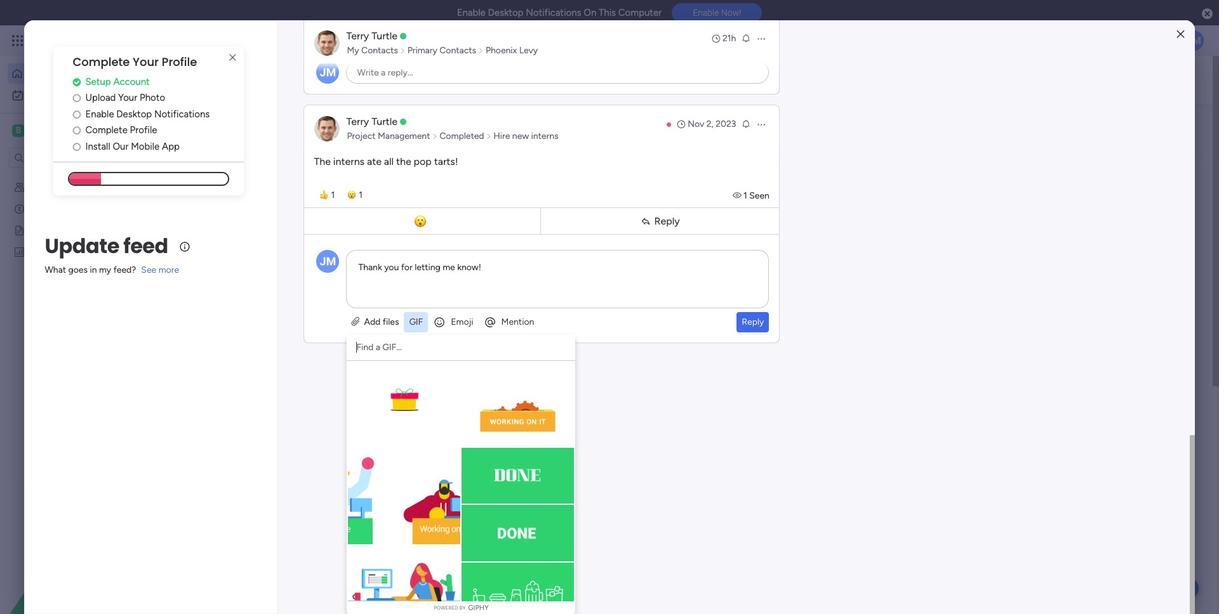 Task type: describe. For each thing, give the bounding box(es) containing it.
circle o image for enable
[[73, 110, 81, 119]]

list box containing my contacts
[[0, 174, 162, 434]]

quickly
[[219, 80, 254, 92]]

2 show all button from the top
[[566, 550, 610, 571]]

check circle image
[[73, 77, 81, 87]]

1 seen
[[744, 191, 770, 201]]

project
[[347, 131, 376, 142]]

and
[[409, 80, 426, 92]]

basic inside the quick search results list box
[[350, 517, 371, 528]]

feed for update feed (inbox)
[[294, 587, 317, 601]]

you
[[384, 262, 399, 273]]

1 horizontal spatial profile
[[162, 54, 197, 70]]

my up write
[[347, 45, 359, 56]]

desktop for enable desktop notifications on this computer
[[488, 7, 524, 18]]

b
[[16, 125, 21, 136]]

my private tasks
[[252, 130, 339, 144]]

what goes in my feed? see more
[[45, 265, 179, 276]]

0 horizontal spatial profile
[[130, 125, 157, 136]]

jeremy miller image
[[1184, 30, 1204, 51]]

see plans button
[[205, 31, 266, 50]]

install our mobile app link
[[73, 140, 244, 154]]

dapulse attachment image
[[352, 317, 360, 328]]

> for main
[[517, 517, 523, 528]]

primary
[[408, 45, 438, 56]]

a
[[381, 67, 386, 78]]

reply...
[[388, 67, 413, 78]]

contacts inside the quick search results list box
[[286, 496, 329, 508]]

0 horizontal spatial management
[[128, 33, 197, 48]]

feed?
[[113, 265, 136, 276]]

management for work management > main workspace
[[463, 517, 515, 528]]

slider arrow image for management
[[432, 130, 438, 143]]

app
[[162, 141, 180, 152]]

inbox
[[381, 80, 407, 92]]

started
[[63, 225, 92, 236]]

home
[[28, 68, 52, 79]]

slider arrow image
[[478, 44, 484, 57]]

my contacts link
[[345, 44, 400, 57]]

install
[[85, 141, 110, 152]]

powered by giphy
[[434, 605, 489, 613]]

enable desktop notifications
[[85, 109, 210, 120]]

dapulse x slim image
[[225, 50, 240, 65]]

your for profile
[[133, 54, 159, 70]]

hire new interns
[[494, 131, 559, 142]]

my work
[[29, 90, 63, 100]]

this
[[599, 7, 616, 18]]

levy
[[519, 45, 538, 56]]

the
[[396, 156, 411, 168]]

home link
[[8, 64, 154, 84]]

all for 1st show all 'button' from the top of the page
[[596, 336, 604, 347]]

boards,
[[345, 80, 379, 92]]

contacts inside primary contacts link
[[440, 45, 477, 56]]

plans
[[240, 35, 261, 46]]

emoji button
[[428, 313, 479, 333]]

circle o image for upload
[[73, 94, 81, 103]]

show all for 1st show all 'button' from the top of the page
[[571, 336, 604, 347]]

tasks
[[311, 130, 339, 144]]

feed for update feed
[[123, 232, 168, 261]]

select product image
[[11, 34, 24, 47]]

crm inside workspace selection element
[[56, 125, 79, 137]]

my work link
[[8, 85, 154, 105]]

help
[[1166, 583, 1189, 596]]

turtle for contacts
[[372, 30, 398, 42]]

ate
[[367, 156, 382, 168]]

remove from favorites image
[[557, 496, 570, 508]]

your
[[290, 80, 310, 92]]

setup account
[[85, 76, 150, 88]]

monday
[[57, 33, 100, 48]]

1 reminder image from the top
[[742, 33, 752, 43]]

work management > basic crm
[[266, 517, 393, 528]]

workspace
[[546, 517, 589, 528]]

update feed
[[45, 232, 168, 261]]

workspace image
[[12, 124, 25, 138]]

0 horizontal spatial reply
[[655, 215, 680, 227]]

terry turtle link for contacts
[[346, 30, 398, 42]]

nov 2, 2023 link
[[677, 118, 737, 131]]

my right close my private tasks image
[[252, 130, 269, 144]]

setup
[[85, 76, 111, 88]]

management
[[378, 131, 430, 142]]

recently
[[252, 368, 299, 381]]

morning,
[[244, 67, 279, 78]]

computer
[[619, 7, 662, 18]]

install our mobile app
[[85, 141, 180, 152]]

1 for second 1 "button" from left
[[359, 190, 363, 200]]

upload your photo link
[[73, 91, 244, 105]]

mention button
[[479, 313, 540, 333]]

form
[[468, 496, 492, 508]]

0 vertical spatial reply button
[[544, 211, 777, 232]]

good morning, jeremy! quickly access your recent boards, inbox and workspaces
[[219, 67, 483, 92]]

21h link
[[711, 32, 737, 45]]

good
[[219, 67, 241, 78]]

circle o image for install
[[73, 142, 81, 152]]

complete for complete profile
[[85, 125, 128, 136]]

lottie animation image for left lottie animation element
[[0, 487, 162, 615]]

﻿thank
[[359, 262, 382, 273]]

workspace selection element
[[12, 123, 80, 138]]

nov 2, 2023
[[688, 119, 737, 130]]

my contacts inside "list box"
[[30, 182, 81, 192]]

tracker
[[50, 203, 78, 214]]

show for 1st show all 'button' from the top of the page
[[571, 336, 594, 347]]

see more link
[[141, 264, 179, 277]]

mention
[[502, 317, 534, 328]]

sales
[[30, 246, 51, 257]]

2,
[[707, 119, 714, 130]]

emoji
[[451, 317, 474, 328]]

primary contacts
[[408, 45, 477, 56]]

0 vertical spatial my contacts
[[347, 45, 398, 56]]

2023
[[716, 119, 737, 130]]

setup account link
[[73, 75, 244, 89]]

my contacts inside the quick search results list box
[[269, 496, 329, 508]]

5
[[368, 588, 373, 599]]

gif button
[[404, 313, 428, 333]]

work inside option
[[44, 90, 63, 100]]

my
[[99, 265, 111, 276]]

upload your photo
[[85, 92, 165, 104]]

recent
[[313, 80, 343, 92]]

in
[[90, 265, 97, 276]]

phoenix levy link
[[484, 44, 540, 57]]

home option
[[8, 64, 154, 84]]

now!
[[722, 8, 742, 18]]

show all for second show all 'button' from the top
[[571, 555, 604, 566]]

enable now! button
[[672, 3, 763, 22]]



Task type: locate. For each thing, give the bounding box(es) containing it.
0 vertical spatial interns
[[531, 131, 559, 142]]

1 vertical spatial lottie animation element
[[0, 487, 162, 615]]

0 vertical spatial show
[[571, 336, 594, 347]]

project management link
[[345, 130, 432, 143]]

desktop up phoenix
[[488, 7, 524, 18]]

2 horizontal spatial my contacts
[[347, 45, 398, 56]]

1 vertical spatial terry
[[346, 116, 369, 128]]

2 terry turtle link from the top
[[346, 116, 398, 128]]

1 button
[[315, 187, 340, 203], [343, 187, 368, 203]]

all for second show all 'button' from the top
[[596, 555, 604, 566]]

1 vertical spatial reminder image
[[742, 119, 752, 129]]

options image
[[757, 119, 767, 130]]

0 vertical spatial reminder image
[[742, 33, 752, 43]]

terry turtle link up project
[[346, 116, 398, 128]]

complete up install
[[85, 125, 128, 136]]

terry up my contacts link
[[346, 30, 369, 42]]

jeremy!
[[281, 67, 313, 78]]

1 vertical spatial terry turtle
[[346, 116, 398, 128]]

your down account
[[118, 92, 137, 104]]

my contacts down 2
[[347, 45, 398, 56]]

basic
[[29, 125, 54, 137], [350, 517, 371, 528]]

1 circle o image from the top
[[73, 110, 81, 119]]

0 horizontal spatial >
[[342, 517, 348, 528]]

my contacts
[[347, 45, 398, 56], [30, 182, 81, 192], [269, 496, 329, 508]]

my inside option
[[29, 90, 41, 100]]

gif
[[409, 317, 423, 328]]

0 horizontal spatial 1
[[331, 190, 335, 200]]

1 for 1st 1 "button" from the left
[[331, 190, 335, 200]]

slider arrow image
[[400, 44, 406, 57], [432, 130, 438, 143], [486, 130, 492, 143]]

circle o image
[[73, 94, 81, 103], [73, 142, 81, 152]]

my up deal
[[30, 182, 42, 192]]

visited
[[302, 368, 337, 381]]

enable for enable desktop notifications
[[85, 109, 114, 120]]

update for update feed (inbox)
[[252, 587, 291, 601]]

1 vertical spatial complete
[[85, 125, 128, 136]]

0 vertical spatial desktop
[[488, 7, 524, 18]]

new form
[[444, 496, 492, 508]]

for
[[401, 262, 413, 273]]

0 vertical spatial basic
[[29, 125, 54, 137]]

your inside upload your photo link
[[118, 92, 137, 104]]

0 horizontal spatial crm
[[56, 125, 79, 137]]

1 1 button from the left
[[315, 187, 340, 203]]

new
[[513, 131, 529, 142]]

1 horizontal spatial basic
[[350, 517, 371, 528]]

see inside button
[[222, 35, 237, 46]]

1 horizontal spatial enable
[[457, 7, 486, 18]]

complete up setup
[[73, 54, 130, 70]]

my contacts up work management > basic crm
[[269, 496, 329, 508]]

main
[[525, 517, 544, 528]]

profile up mobile
[[130, 125, 157, 136]]

complete
[[73, 54, 130, 70], [85, 125, 128, 136]]

0 vertical spatial see
[[222, 35, 237, 46]]

turtle for management
[[372, 116, 398, 128]]

my contacts up deal tracker
[[30, 182, 81, 192]]

slider arrow image left primary
[[400, 44, 406, 57]]

show for second show all 'button' from the top
[[571, 555, 594, 566]]

management for work management > basic crm
[[288, 517, 340, 528]]

by
[[460, 605, 466, 612]]

terry for project
[[346, 116, 369, 128]]

2 show from the top
[[571, 555, 594, 566]]

1 down tasks
[[331, 190, 335, 200]]

0 horizontal spatial desktop
[[116, 109, 152, 120]]

upload
[[85, 92, 116, 104]]

2 > from the left
[[517, 517, 523, 528]]

phoenix levy
[[486, 45, 538, 56]]

0 horizontal spatial lottie animation element
[[0, 487, 162, 615]]

my inside the quick search results list box
[[269, 496, 283, 508]]

close my private tasks image
[[234, 129, 250, 144]]

enable now!
[[693, 8, 742, 18]]

1 vertical spatial my contacts
[[30, 182, 81, 192]]

1 show all from the top
[[571, 336, 604, 347]]

enable up slider arrow image
[[457, 7, 486, 18]]

1 circle o image from the top
[[73, 94, 81, 103]]

0 vertical spatial circle o image
[[73, 94, 81, 103]]

0 vertical spatial lottie animation element
[[613, 56, 970, 104]]

goes
[[68, 265, 88, 276]]

feed left (inbox)
[[294, 587, 317, 601]]

0 vertical spatial reply
[[655, 215, 680, 227]]

0 horizontal spatial notifications
[[154, 109, 210, 120]]

1 turtle from the top
[[372, 30, 398, 42]]

terry turtle for contacts
[[346, 30, 398, 42]]

lottie animation image
[[613, 56, 970, 104], [0, 487, 162, 615]]

21h down now!
[[723, 33, 737, 44]]

terry up project
[[346, 116, 369, 128]]

terry turtle up my contacts link
[[346, 30, 398, 42]]

lottie animation element
[[613, 56, 970, 104], [0, 487, 162, 615]]

powered
[[434, 605, 458, 612]]

0 horizontal spatial 1 button
[[315, 187, 340, 203]]

0 vertical spatial notifications
[[526, 7, 582, 18]]

1 vertical spatial basic
[[350, 517, 371, 528]]

see
[[222, 35, 237, 46], [141, 265, 156, 276]]

pop
[[414, 156, 432, 168]]

1 terry from the top
[[346, 30, 369, 42]]

show
[[571, 336, 594, 347], [571, 555, 594, 566]]

letting
[[415, 262, 441, 273]]

1 vertical spatial notifications
[[154, 109, 210, 120]]

2 horizontal spatial 1
[[744, 191, 747, 201]]

1 vertical spatial show
[[571, 555, 594, 566]]

basic inside workspace selection element
[[29, 125, 54, 137]]

1 horizontal spatial >
[[517, 517, 523, 528]]

0 vertical spatial profile
[[162, 54, 197, 70]]

hire
[[494, 131, 510, 142]]

enable left now!
[[693, 8, 719, 18]]

add files
[[362, 317, 399, 328]]

0 vertical spatial turtle
[[372, 30, 398, 42]]

contacts left slider arrow image
[[440, 45, 477, 56]]

notifications down upload your photo link
[[154, 109, 210, 120]]

phoenix
[[486, 45, 517, 56]]

1 vertical spatial profile
[[130, 125, 157, 136]]

0 horizontal spatial see
[[141, 265, 156, 276]]

workspaces
[[429, 80, 483, 92]]

2 vertical spatial all
[[596, 555, 604, 566]]

2 circle o image from the top
[[73, 126, 81, 136]]

getting
[[30, 225, 60, 236]]

close image
[[1178, 30, 1185, 39]]

terry turtle
[[346, 30, 398, 42], [346, 116, 398, 128]]

2 horizontal spatial management
[[463, 517, 515, 528]]

contacts inside my contacts link
[[362, 45, 398, 56]]

1 vertical spatial update
[[252, 587, 291, 601]]

feed
[[123, 232, 168, 261], [294, 587, 317, 601]]

1 vertical spatial your
[[118, 92, 137, 104]]

interns right new
[[531, 131, 559, 142]]

2 turtle from the top
[[372, 116, 398, 128]]

enable inside button
[[693, 8, 719, 18]]

1 show from the top
[[571, 336, 594, 347]]

contacts down 2
[[362, 45, 398, 56]]

the interns ate all the pop tarts!
[[314, 156, 458, 168]]

1 horizontal spatial reply
[[742, 317, 764, 328]]

profile up setup account link
[[162, 54, 197, 70]]

write
[[357, 67, 379, 78]]

see plans
[[222, 35, 261, 46]]

2 horizontal spatial enable
[[693, 8, 719, 18]]

2 circle o image from the top
[[73, 142, 81, 152]]

1 horizontal spatial feed
[[294, 587, 317, 601]]

2 1 button from the left
[[343, 187, 368, 203]]

terry turtle link for management
[[346, 116, 398, 128]]

complete for complete your profile
[[73, 54, 130, 70]]

all
[[384, 156, 394, 168], [596, 336, 604, 347], [596, 555, 604, 566]]

primary contacts link
[[406, 44, 478, 57]]

circle o image up "search in workspace" field in the top left of the page
[[73, 126, 81, 136]]

1 horizontal spatial 1 button
[[343, 187, 368, 203]]

1 vertical spatial circle o image
[[73, 126, 81, 136]]

giphy
[[468, 605, 489, 613]]

see up dapulse x slim image
[[222, 35, 237, 46]]

0 vertical spatial terry turtle link
[[346, 30, 398, 42]]

1 vertical spatial interns
[[333, 156, 365, 168]]

0 vertical spatial show all
[[571, 336, 604, 347]]

21h inside "21h" link
[[723, 33, 737, 44]]

enable desktop notifications link
[[73, 107, 244, 122]]

what
[[45, 265, 66, 276]]

v2 seen image
[[733, 191, 744, 201]]

enable desktop notifications on this computer
[[457, 7, 662, 18]]

enable for enable desktop notifications on this computer
[[457, 7, 486, 18]]

0 horizontal spatial my contacts
[[30, 182, 81, 192]]

0 vertical spatial show all button
[[566, 331, 610, 352]]

2 terry turtle from the top
[[346, 116, 398, 128]]

1 horizontal spatial my contacts
[[269, 496, 329, 508]]

getting started
[[30, 225, 92, 236]]

quick search results list box
[[234, 382, 941, 550]]

notifications left on
[[526, 7, 582, 18]]

turtle up my contacts link
[[372, 30, 398, 42]]

lottie animation image for right lottie animation element
[[613, 56, 970, 104]]

component image
[[425, 515, 437, 527]]

0 horizontal spatial feed
[[123, 232, 168, 261]]

feed up see more link
[[123, 232, 168, 261]]

1 vertical spatial terry turtle link
[[346, 116, 398, 128]]

reminder image left options icon
[[742, 33, 752, 43]]

Search in workspace field
[[27, 151, 106, 165]]

1 vertical spatial show all
[[571, 555, 604, 566]]

1 show all button from the top
[[566, 331, 610, 352]]

nov
[[688, 119, 705, 130]]

monday work management
[[57, 33, 197, 48]]

0 horizontal spatial slider arrow image
[[400, 44, 406, 57]]

0 vertical spatial all
[[384, 156, 394, 168]]

terry turtle for management
[[346, 116, 398, 128]]

0 vertical spatial complete
[[73, 54, 130, 70]]

interns left ate
[[333, 156, 365, 168]]

1 button down ate
[[343, 187, 368, 203]]

enable
[[457, 7, 486, 18], [693, 8, 719, 18], [85, 109, 114, 120]]

1 horizontal spatial crm
[[373, 517, 393, 528]]

0 vertical spatial terry
[[346, 30, 369, 42]]

public dashboard image
[[13, 246, 25, 258]]

1 vertical spatial reply button
[[737, 313, 770, 333]]

1 horizontal spatial lottie animation image
[[613, 56, 970, 104]]

0 vertical spatial update
[[45, 232, 119, 261]]

0 vertical spatial crm
[[56, 125, 79, 137]]

circle o image inside complete profile link
[[73, 126, 81, 136]]

options image
[[757, 34, 767, 44]]

1 vertical spatial lottie animation image
[[0, 487, 162, 615]]

your for photo
[[118, 92, 137, 104]]

1 horizontal spatial lottie animation element
[[613, 56, 970, 104]]

1 horizontal spatial see
[[222, 35, 237, 46]]

1 horizontal spatial management
[[288, 517, 340, 528]]

complete profile
[[85, 125, 157, 136]]

(inbox)
[[320, 587, 358, 601]]

0 vertical spatial lottie animation image
[[613, 56, 970, 104]]

1 horizontal spatial slider arrow image
[[432, 130, 438, 143]]

1 vertical spatial turtle
[[372, 116, 398, 128]]

2 terry from the top
[[346, 116, 369, 128]]

public board image
[[425, 495, 439, 509]]

0 horizontal spatial enable
[[85, 109, 114, 120]]

1 vertical spatial all
[[596, 336, 604, 347]]

1 > from the left
[[342, 517, 348, 528]]

my up work management > basic crm
[[269, 496, 283, 508]]

circle o image left install
[[73, 142, 81, 152]]

dapulse close image
[[1203, 8, 1213, 20]]

crm left component "image"
[[373, 517, 393, 528]]

1 horizontal spatial desktop
[[488, 7, 524, 18]]

complete profile link
[[73, 123, 244, 138]]

1 button down the
[[315, 187, 340, 203]]

reminder image left options image
[[742, 119, 752, 129]]

complete your profile
[[73, 54, 197, 70]]

contacts up work management > basic crm
[[286, 496, 329, 508]]

1 horizontal spatial interns
[[531, 131, 559, 142]]

write a reply...
[[357, 67, 413, 78]]

1 horizontal spatial update
[[252, 587, 291, 601]]

0 horizontal spatial interns
[[333, 156, 365, 168]]

2 vertical spatial my contacts
[[269, 496, 329, 508]]

desktop down upload your photo
[[116, 109, 152, 120]]

circle o image inside install our mobile app link
[[73, 142, 81, 152]]

dashboard
[[53, 246, 96, 257]]

0 horizontal spatial update
[[45, 232, 119, 261]]

terry for my
[[346, 30, 369, 42]]

slider arrow image left the completed
[[432, 130, 438, 143]]

option
[[0, 176, 162, 178]]

slider arrow image left hire
[[486, 130, 492, 143]]

1 vertical spatial circle o image
[[73, 142, 81, 152]]

21h up my contacts link
[[354, 28, 368, 39]]

2 show all from the top
[[571, 555, 604, 566]]

contacts up tracker
[[44, 182, 81, 192]]

1 terry turtle from the top
[[346, 30, 398, 42]]

0 horizontal spatial lottie animation image
[[0, 487, 162, 615]]

circle o image inside upload your photo link
[[73, 94, 81, 103]]

sales dashboard
[[30, 246, 96, 257]]

my down home
[[29, 90, 41, 100]]

access
[[256, 80, 287, 92]]

1 vertical spatial desktop
[[116, 109, 152, 120]]

notifications for enable desktop notifications
[[154, 109, 210, 120]]

circle o image down check circle icon
[[73, 94, 81, 103]]

update feed (inbox)
[[252, 587, 358, 601]]

photo
[[140, 92, 165, 104]]

0 vertical spatial terry turtle
[[346, 30, 398, 42]]

circle o image
[[73, 110, 81, 119], [73, 126, 81, 136]]

1 down the interns ate all the pop tarts!
[[359, 190, 363, 200]]

deal tracker
[[30, 203, 78, 214]]

work management > main workspace
[[441, 517, 589, 528]]

2 horizontal spatial slider arrow image
[[486, 130, 492, 143]]

interns
[[531, 131, 559, 142], [333, 156, 365, 168]]

1
[[331, 190, 335, 200], [359, 190, 363, 200], [744, 191, 747, 201]]

1 horizontal spatial 21h
[[723, 33, 737, 44]]

v2 seen image
[[389, 27, 398, 40]]

notifications for enable desktop notifications on this computer
[[526, 7, 582, 18]]

completed link
[[438, 130, 486, 143]]

enable down upload
[[85, 109, 114, 120]]

account
[[113, 76, 150, 88]]

see left more
[[141, 265, 156, 276]]

1 vertical spatial feed
[[294, 587, 317, 601]]

terry turtle up project
[[346, 116, 398, 128]]

0 vertical spatial circle o image
[[73, 110, 81, 119]]

contacts inside "list box"
[[44, 182, 81, 192]]

1 vertical spatial show all button
[[566, 550, 610, 571]]

slider arrow image for contacts
[[400, 44, 406, 57]]

desktop for enable desktop notifications
[[116, 109, 152, 120]]

know!
[[458, 262, 481, 273]]

your up setup account link
[[133, 54, 159, 70]]

crm inside the quick search results list box
[[373, 517, 393, 528]]

1 horizontal spatial 1
[[359, 190, 363, 200]]

1 vertical spatial see
[[141, 265, 156, 276]]

0 horizontal spatial 21h
[[354, 28, 368, 39]]

1 vertical spatial reply
[[742, 317, 764, 328]]

circle o image down my work link
[[73, 110, 81, 119]]

private
[[271, 130, 309, 144]]

terry turtle link up my contacts link
[[346, 30, 398, 42]]

circle o image inside enable desktop notifications link
[[73, 110, 81, 119]]

my inside "list box"
[[30, 182, 42, 192]]

more
[[159, 265, 179, 276]]

desktop
[[488, 7, 524, 18], [116, 109, 152, 120]]

1 vertical spatial crm
[[373, 517, 393, 528]]

Find a GIF... text field
[[347, 335, 503, 361]]

1 terry turtle link from the top
[[346, 30, 398, 42]]

my work option
[[8, 85, 154, 105]]

list box
[[0, 174, 162, 434]]

0 horizontal spatial basic
[[29, 125, 54, 137]]

2 reminder image from the top
[[742, 119, 752, 129]]

add
[[364, 317, 381, 328]]

help button
[[1155, 579, 1199, 600]]

> for basic
[[342, 517, 348, 528]]

reminder image
[[742, 33, 752, 43], [742, 119, 752, 129]]

crm up "search in workspace" field in the top left of the page
[[56, 125, 79, 137]]

0 vertical spatial feed
[[123, 232, 168, 261]]

1 left seen
[[744, 191, 747, 201]]

1 horizontal spatial notifications
[[526, 7, 582, 18]]

public board image
[[13, 224, 25, 236]]

terry turtle link
[[346, 30, 398, 42], [346, 116, 398, 128]]

enable for enable now!
[[693, 8, 719, 18]]

basic crm
[[29, 125, 79, 137]]

turtle up project management
[[372, 116, 398, 128]]

deal
[[30, 203, 47, 214]]

circle o image for complete
[[73, 126, 81, 136]]

update for update feed
[[45, 232, 119, 261]]

show all button
[[566, 331, 610, 352], [566, 550, 610, 571]]



Task type: vqa. For each thing, say whether or not it's contained in the screenshot.
monday marketplace icon
no



